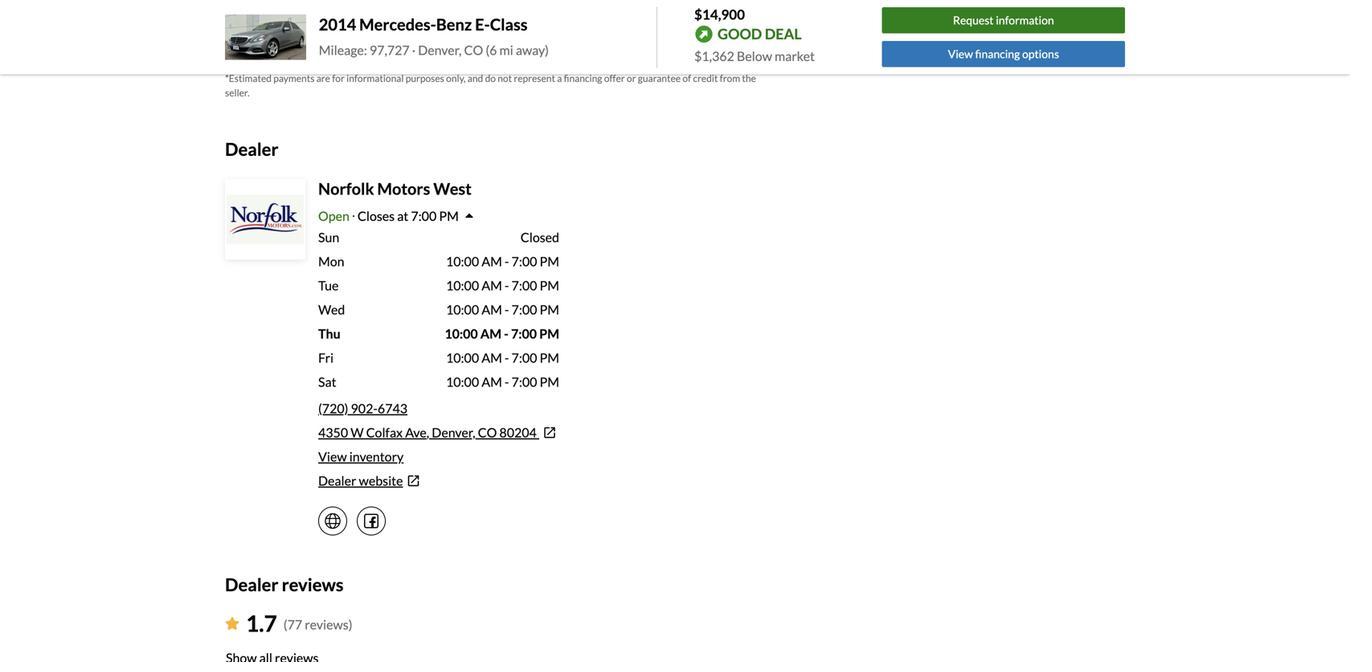Task type: locate. For each thing, give the bounding box(es) containing it.
am for mon
[[482, 254, 502, 269]]

2 - from the top
[[505, 278, 509, 294]]

0 vertical spatial view
[[949, 47, 974, 61]]

denver, right ·
[[418, 42, 462, 58]]

10:00 am - 7:00 pm
[[446, 254, 560, 269], [446, 278, 560, 294], [446, 302, 560, 318], [445, 326, 560, 342], [446, 350, 560, 366], [446, 374, 560, 390]]

10:00 for wed
[[446, 302, 479, 318]]

10:00
[[446, 254, 479, 269], [446, 278, 479, 294], [446, 302, 479, 318], [445, 326, 478, 342], [446, 350, 479, 366], [446, 374, 479, 390]]

5 - from the top
[[505, 350, 509, 366]]

view down request
[[949, 47, 974, 61]]

co
[[464, 42, 483, 58], [478, 425, 497, 441]]

0 horizontal spatial financing
[[564, 72, 603, 84]]

financing right a
[[564, 72, 603, 84]]

2 vertical spatial dealer
[[225, 575, 279, 595]]

request information
[[954, 13, 1055, 27]]

7:00
[[411, 208, 437, 224], [512, 254, 537, 269], [512, 278, 537, 294], [512, 302, 537, 318], [511, 326, 537, 342], [512, 350, 537, 366], [512, 374, 537, 390]]

- for wed
[[505, 302, 509, 318]]

are
[[317, 72, 330, 84]]

fri
[[318, 350, 334, 366]]

1 horizontal spatial financing
[[976, 47, 1021, 61]]

1 vertical spatial denver,
[[432, 425, 476, 441]]

financing down request information button
[[976, 47, 1021, 61]]

qualified?
[[448, 41, 502, 56]]

pm
[[439, 208, 459, 224], [540, 254, 560, 269], [540, 278, 560, 294], [540, 302, 560, 318], [540, 326, 560, 342], [540, 350, 560, 366], [540, 374, 560, 390]]

- for mon
[[505, 254, 509, 269]]

10:00 am - 7:00 pm for thu
[[445, 326, 560, 342]]

(720) 902-6743
[[318, 401, 408, 417]]

1 vertical spatial dealer
[[318, 473, 357, 489]]

view down 4350
[[318, 449, 347, 465]]

financing
[[976, 47, 1021, 61], [564, 72, 603, 84]]

1 vertical spatial financing
[[564, 72, 603, 84]]

co left 80204
[[478, 425, 497, 441]]

dealer up 1.7
[[225, 575, 279, 595]]

do
[[485, 72, 496, 84]]

0 vertical spatial co
[[464, 42, 483, 58]]

dealer reviews
[[225, 575, 344, 595]]

denver, inside 2014 mercedes-benz e-class mileage: 97,727 · denver, co (6 mi away)
[[418, 42, 462, 58]]

0 vertical spatial financing
[[976, 47, 1021, 61]]

only,
[[446, 72, 466, 84]]

below
[[737, 48, 773, 64]]

- for sat
[[505, 374, 509, 390]]

6743
[[378, 401, 408, 417]]

10:00 for tue
[[446, 278, 479, 294]]

financing inside *estimated payments are for informational purposes only, and do not represent a financing offer or guarantee of credit from the seller.
[[564, 72, 603, 84]]

pm for mon
[[540, 254, 560, 269]]

am
[[482, 254, 502, 269], [482, 278, 502, 294], [482, 302, 502, 318], [481, 326, 502, 342], [482, 350, 502, 366], [482, 374, 502, 390]]

dealer down seller.
[[225, 139, 279, 160]]

dealer for dealer reviews
[[225, 575, 279, 595]]

0 vertical spatial dealer
[[225, 139, 279, 160]]

6 - from the top
[[505, 374, 509, 390]]

norfolk motors west image
[[227, 181, 304, 258]]

open closes at 7:00 pm
[[318, 208, 459, 224]]

10:00 for sat
[[446, 374, 479, 390]]

- for tue
[[505, 278, 509, 294]]

ave
[[405, 425, 427, 441]]

$1,362
[[695, 48, 735, 64]]

view inventory
[[318, 449, 404, 465]]

denver, right ,
[[432, 425, 476, 441]]

10:00 for thu
[[445, 326, 478, 342]]

norfolk motors west
[[318, 179, 472, 199]]

credit
[[693, 72, 718, 84]]

benz
[[436, 15, 472, 34]]

at
[[397, 208, 409, 224]]

2014 mercedes-benz e-class mileage: 97,727 · denver, co (6 mi away)
[[319, 15, 549, 58]]

0 vertical spatial denver,
[[418, 42, 462, 58]]

already pre-qualified? retrieve your offer.
[[378, 41, 613, 56]]

norfolk motors west link
[[318, 179, 472, 199]]

10:00 am - 7:00 pm for tue
[[446, 278, 560, 294]]

represent
[[514, 72, 556, 84]]

mon
[[318, 254, 345, 269]]

inventory
[[350, 449, 404, 465]]

1 vertical spatial view
[[318, 449, 347, 465]]

(77
[[284, 617, 302, 633]]

denver,
[[418, 42, 462, 58], [432, 425, 476, 441]]

open
[[318, 208, 350, 224]]

west
[[434, 179, 472, 199]]

financing inside view financing options button
[[976, 47, 1021, 61]]

view
[[949, 47, 974, 61], [318, 449, 347, 465]]

website
[[359, 473, 403, 489]]

co inside 2014 mercedes-benz e-class mileage: 97,727 · denver, co (6 mi away)
[[464, 42, 483, 58]]

view inside button
[[949, 47, 974, 61]]

away)
[[516, 42, 549, 58]]

,
[[427, 425, 430, 441]]

for
[[332, 72, 345, 84]]

0 horizontal spatial view
[[318, 449, 347, 465]]

7:00 for mon
[[512, 254, 537, 269]]

request information button
[[883, 7, 1126, 34]]

caret down image
[[465, 210, 473, 223]]

norfolk
[[318, 179, 374, 199]]

10:00 am - 7:00 pm for fri
[[446, 350, 560, 366]]

am for wed
[[482, 302, 502, 318]]

1 horizontal spatial view
[[949, 47, 974, 61]]

pm for wed
[[540, 302, 560, 318]]

10:00 for mon
[[446, 254, 479, 269]]

dealer down view inventory link
[[318, 473, 357, 489]]

(720) 902-6743 link
[[318, 401, 408, 417]]

dealer website link
[[318, 472, 765, 491]]

pm for thu
[[540, 326, 560, 342]]

(720)
[[318, 401, 349, 417]]

4350 w colfax ave , denver, co 80204
[[318, 425, 537, 441]]

1 - from the top
[[505, 254, 509, 269]]

4 - from the top
[[504, 326, 509, 342]]

market
[[775, 48, 815, 64]]

4350
[[318, 425, 348, 441]]

am for thu
[[481, 326, 502, 342]]

class
[[490, 15, 528, 34]]

3 - from the top
[[505, 302, 509, 318]]

-
[[505, 254, 509, 269], [505, 278, 509, 294], [505, 302, 509, 318], [504, 326, 509, 342], [505, 350, 509, 366], [505, 374, 509, 390]]

am for sat
[[482, 374, 502, 390]]

or
[[627, 72, 636, 84]]

retrieve your offer. link
[[504, 41, 613, 56]]

co left (6
[[464, 42, 483, 58]]

$14,900
[[695, 6, 745, 23]]

$1,362 below market
[[695, 48, 815, 64]]

7:00 for fri
[[512, 350, 537, 366]]

1 vertical spatial co
[[478, 425, 497, 441]]

mi
[[500, 42, 514, 58]]



Task type: vqa. For each thing, say whether or not it's contained in the screenshot.


Task type: describe. For each thing, give the bounding box(es) containing it.
sun
[[318, 230, 340, 245]]

a
[[557, 72, 562, 84]]

wed
[[318, 302, 345, 318]]

am for fri
[[482, 350, 502, 366]]

1.7
[[246, 610, 277, 637]]

2014 mercedes-benz e-class image
[[225, 14, 306, 60]]

not
[[498, 72, 512, 84]]

pm for tue
[[540, 278, 560, 294]]

information
[[996, 13, 1055, 27]]

10:00 am - 7:00 pm for mon
[[446, 254, 560, 269]]

mercedes-
[[359, 15, 436, 34]]

from
[[720, 72, 741, 84]]

of
[[683, 72, 692, 84]]

colfax
[[366, 425, 403, 441]]

payments
[[274, 72, 315, 84]]

options
[[1023, 47, 1060, 61]]

tue
[[318, 278, 339, 294]]

informational
[[347, 72, 404, 84]]

1.7 (77 reviews)
[[246, 610, 353, 637]]

pm for fri
[[540, 350, 560, 366]]

already
[[378, 41, 422, 56]]

7:00 for tue
[[512, 278, 537, 294]]

view for view inventory
[[318, 449, 347, 465]]

10:00 for fri
[[446, 350, 479, 366]]

pre-
[[425, 41, 448, 56]]

guarantee
[[638, 72, 681, 84]]

sat
[[318, 374, 337, 390]]

dealer for dealer
[[225, 139, 279, 160]]

10:00 am - 7:00 pm for sat
[[446, 374, 560, 390]]

w
[[351, 425, 364, 441]]

dealer for dealer website
[[318, 473, 357, 489]]

good
[[718, 25, 762, 43]]

good deal
[[718, 25, 802, 43]]

mileage:
[[319, 42, 367, 58]]

*estimated payments are for informational purposes only, and do not represent a financing offer or guarantee of credit from the seller.
[[225, 72, 757, 99]]

reviews
[[282, 575, 344, 595]]

view inventory link
[[318, 449, 404, 465]]

offer.
[[583, 41, 613, 56]]

2014
[[319, 15, 356, 34]]

the
[[742, 72, 757, 84]]

view for view financing options
[[949, 47, 974, 61]]

closed
[[521, 230, 560, 245]]

·
[[412, 42, 416, 58]]

- for thu
[[504, 326, 509, 342]]

reviews)
[[305, 617, 353, 633]]

seller.
[[225, 87, 250, 99]]

offer
[[604, 72, 625, 84]]

dealer website
[[318, 473, 403, 489]]

request
[[954, 13, 994, 27]]

97,727
[[370, 42, 410, 58]]

deal
[[765, 25, 802, 43]]

motors
[[377, 179, 430, 199]]

thu
[[318, 326, 341, 342]]

(6
[[486, 42, 497, 58]]

and
[[468, 72, 483, 84]]

pm for sat
[[540, 374, 560, 390]]

star image
[[225, 618, 240, 630]]

10:00 am - 7:00 pm for wed
[[446, 302, 560, 318]]

your
[[555, 41, 581, 56]]

am for tue
[[482, 278, 502, 294]]

view financing options
[[949, 47, 1060, 61]]

view financing options button
[[883, 41, 1126, 67]]

7:00 for sat
[[512, 374, 537, 390]]

closes
[[358, 208, 395, 224]]

e-
[[475, 15, 490, 34]]

7:00 for thu
[[511, 326, 537, 342]]

retrieve
[[504, 41, 552, 56]]

7:00 for wed
[[512, 302, 537, 318]]

902-
[[351, 401, 378, 417]]

*estimated
[[225, 72, 272, 84]]

- for fri
[[505, 350, 509, 366]]

purposes
[[406, 72, 445, 84]]

80204
[[500, 425, 537, 441]]



